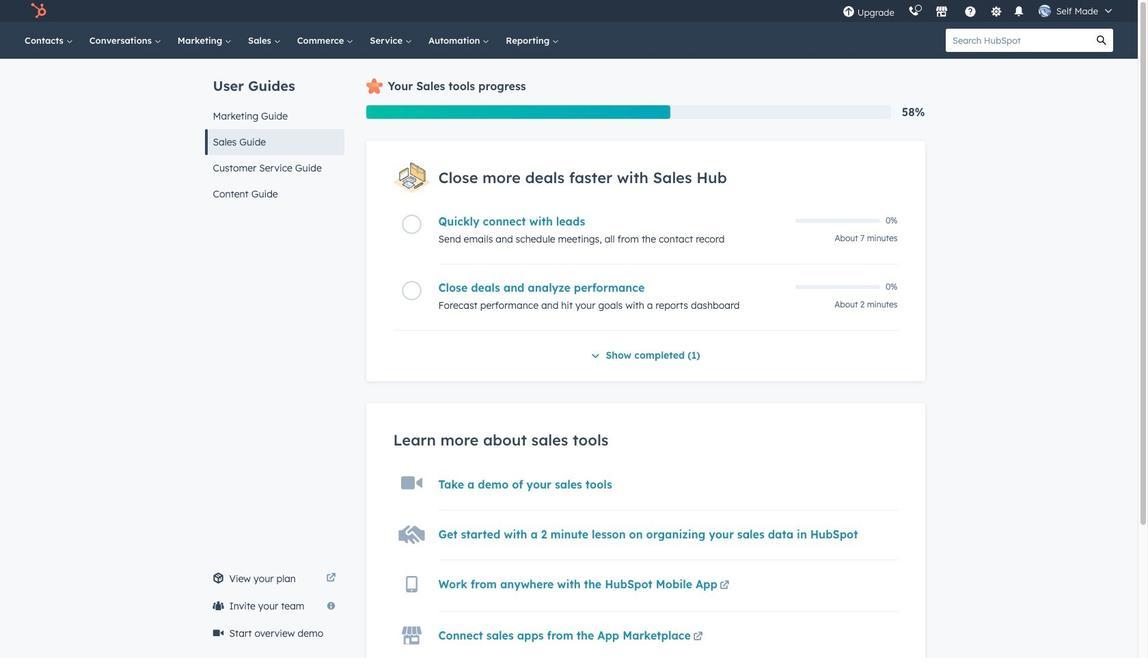 Task type: vqa. For each thing, say whether or not it's contained in the screenshot.
have
no



Task type: describe. For each thing, give the bounding box(es) containing it.
ruby anderson image
[[1039, 5, 1051, 17]]

Search HubSpot search field
[[946, 29, 1090, 52]]

marketplaces image
[[936, 6, 948, 18]]

0 horizontal spatial link opens in a new window image
[[693, 632, 703, 642]]



Task type: locate. For each thing, give the bounding box(es) containing it.
progress bar
[[366, 105, 671, 119]]

user guides element
[[205, 59, 344, 207]]

1 vertical spatial link opens in a new window image
[[693, 632, 703, 642]]

1 horizontal spatial link opens in a new window image
[[720, 581, 730, 591]]

link opens in a new window image
[[720, 581, 730, 591], [693, 632, 703, 642]]

link opens in a new window image
[[326, 571, 336, 587], [326, 574, 336, 584], [720, 578, 730, 595], [693, 629, 703, 646]]

0 vertical spatial link opens in a new window image
[[720, 581, 730, 591]]

menu
[[836, 0, 1122, 22]]



